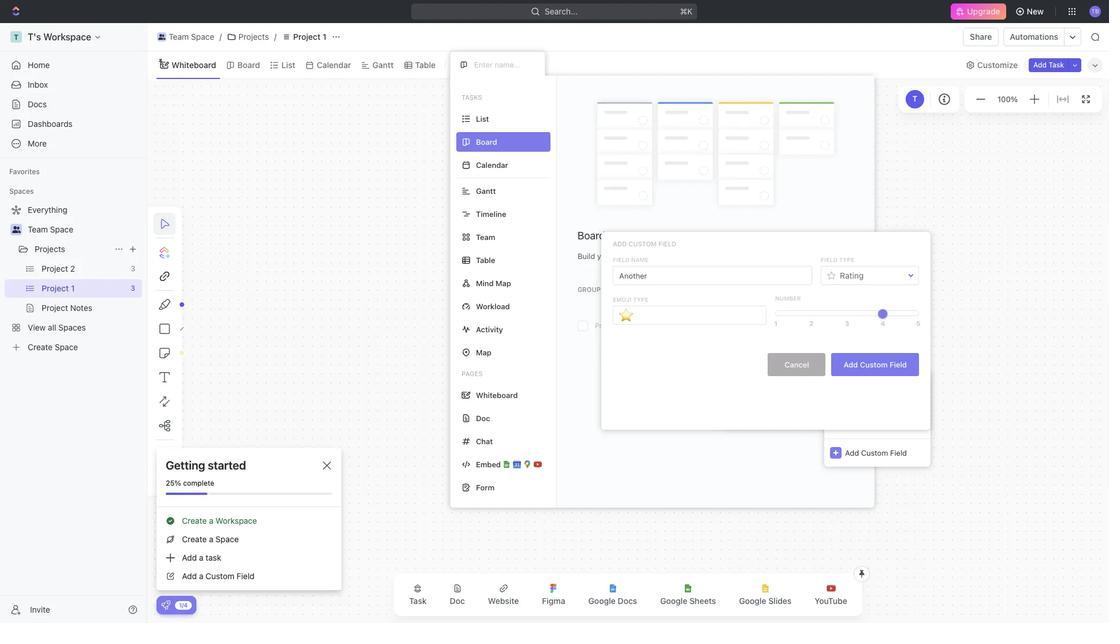 Task type: vqa. For each thing, say whether or not it's contained in the screenshot.
the bottom ‎Task
no



Task type: locate. For each thing, give the bounding box(es) containing it.
board
[[602, 286, 625, 293]]

calendar down the project 1
[[317, 60, 351, 70]]

space
[[191, 32, 214, 42], [50, 225, 73, 235], [216, 535, 239, 545]]

1 vertical spatial team space
[[28, 225, 73, 235]]

new button
[[1011, 2, 1051, 21]]

board left list link
[[237, 60, 260, 70]]

0 vertical spatial add custom field
[[613, 240, 676, 248]]

1 create from the top
[[182, 516, 207, 526]]

1 vertical spatial team space link
[[28, 221, 140, 239]]

1 horizontal spatial task
[[1049, 60, 1064, 69]]

group board by:
[[578, 286, 637, 293]]

gantt up timeline
[[476, 186, 496, 196]]

0 vertical spatial gantt
[[372, 60, 394, 70]]

map down activity
[[476, 348, 491, 357]]

3 google from the left
[[739, 597, 766, 607]]

1 right the project
[[323, 32, 326, 42]]

add inside dropdown button
[[845, 449, 859, 458]]

invite
[[30, 605, 50, 615]]

create up the create a space
[[182, 516, 207, 526]]

0 horizontal spatial calendar
[[317, 60, 351, 70]]

2 horizontal spatial team
[[476, 232, 495, 242]]

1 right status
[[774, 320, 777, 328]]

doc up chat
[[476, 414, 490, 423]]

team
[[169, 32, 189, 42], [28, 225, 48, 235], [476, 232, 495, 242]]

0 vertical spatial team space link
[[154, 30, 217, 44]]

0 horizontal spatial /
[[219, 32, 222, 42]]

0 vertical spatial type
[[839, 256, 854, 263]]

number
[[775, 295, 801, 302]]

1/4
[[179, 602, 188, 609]]

1 vertical spatial projects
[[35, 244, 65, 254]]

board inside board link
[[237, 60, 260, 70]]

/
[[219, 32, 222, 42], [274, 32, 277, 42]]

add a task
[[182, 553, 221, 563]]

1 vertical spatial type
[[633, 296, 648, 303]]

1 horizontal spatial projects link
[[224, 30, 272, 44]]

0 horizontal spatial projects
[[35, 244, 65, 254]]

0 vertical spatial board
[[237, 60, 260, 70]]

1 vertical spatial doc
[[450, 597, 465, 607]]

gantt left table link
[[372, 60, 394, 70]]

1 vertical spatial projects link
[[35, 240, 110, 259]]

0 horizontal spatial type
[[633, 296, 648, 303]]

0 vertical spatial calendar
[[317, 60, 351, 70]]

tree
[[5, 201, 142, 357]]

a left task
[[199, 553, 203, 563]]

1 vertical spatial 1
[[774, 320, 777, 328]]

team space up whiteboard link
[[169, 32, 214, 42]]

0 vertical spatial docs
[[28, 99, 47, 109]]

1 vertical spatial map
[[476, 348, 491, 357]]

complete
[[183, 479, 214, 488]]

emoji type ⭐
[[613, 296, 648, 323]]

status button
[[727, 312, 824, 330]]

type inside emoji type ⭐
[[633, 296, 648, 303]]

1 horizontal spatial type
[[839, 256, 854, 263]]

docs link
[[5, 95, 142, 114]]

0 horizontal spatial user group image
[[12, 226, 21, 233]]

type for emoji type ⭐
[[633, 296, 648, 303]]

type for field type
[[839, 256, 854, 263]]

a for space
[[209, 535, 213, 545]]

docs inside 'button'
[[618, 597, 637, 607]]

doc right task button
[[450, 597, 465, 607]]

25%
[[166, 479, 181, 488]]

2 vertical spatial space
[[216, 535, 239, 545]]

a down add a task
[[199, 572, 203, 582]]

1 horizontal spatial doc
[[476, 414, 490, 423]]

0 vertical spatial create
[[182, 516, 207, 526]]

1 google from the left
[[588, 597, 616, 607]]

tree containing team space
[[5, 201, 142, 357]]

close image
[[323, 462, 331, 470]]

board up group at the top of the page
[[578, 230, 605, 242]]

⭐
[[619, 307, 633, 323]]

1 horizontal spatial team
[[169, 32, 189, 42]]

whiteboard link
[[169, 57, 216, 73]]

a for custom
[[199, 572, 203, 582]]

2 google from the left
[[660, 597, 687, 607]]

list down view
[[476, 114, 489, 123]]

team space down spaces
[[28, 225, 73, 235]]

1 vertical spatial docs
[[618, 597, 637, 607]]

task
[[1049, 60, 1064, 69], [409, 597, 427, 607]]

1 horizontal spatial user group image
[[158, 34, 165, 40]]

0 horizontal spatial doc
[[450, 597, 465, 607]]

list down project 1 link
[[281, 60, 295, 70]]

gantt
[[372, 60, 394, 70], [476, 186, 496, 196]]

board
[[237, 60, 260, 70], [578, 230, 605, 242]]

status
[[746, 316, 770, 326]]

1 horizontal spatial 1
[[774, 320, 777, 328]]

calendar
[[317, 60, 351, 70], [476, 160, 508, 170]]

1 horizontal spatial list
[[476, 114, 489, 123]]

0 horizontal spatial board
[[237, 60, 260, 70]]

type up rating
[[839, 256, 854, 263]]

0 horizontal spatial space
[[50, 225, 73, 235]]

0 horizontal spatial team space
[[28, 225, 73, 235]]

doc button
[[441, 578, 474, 613]]

team up whiteboard link
[[169, 32, 189, 42]]

1 horizontal spatial projects
[[238, 32, 269, 42]]

0 horizontal spatial gantt
[[372, 60, 394, 70]]

team space link
[[154, 30, 217, 44], [28, 221, 140, 239]]

onboarding checklist button image
[[161, 601, 170, 611]]

task left the doc button
[[409, 597, 427, 607]]

0 vertical spatial projects
[[238, 32, 269, 42]]

due date button
[[698, 280, 854, 299]]

whiteboard left board link
[[172, 60, 216, 70]]

0 horizontal spatial 1
[[323, 32, 326, 42]]

0 horizontal spatial team space link
[[28, 221, 140, 239]]

search...
[[545, 6, 578, 16]]

1 vertical spatial add custom field
[[844, 360, 907, 369]]

team space inside sidebar navigation
[[28, 225, 73, 235]]

google inside button
[[660, 597, 687, 607]]

team down spaces
[[28, 225, 48, 235]]

0 vertical spatial doc
[[476, 414, 490, 423]]

Search... text field
[[847, 377, 925, 394]]

project 1 link
[[279, 30, 329, 44]]

add
[[1033, 60, 1047, 69], [613, 240, 627, 248], [802, 322, 817, 331], [844, 360, 858, 369], [845, 449, 859, 458], [182, 553, 197, 563], [182, 572, 197, 582]]

user group image
[[158, 34, 165, 40], [12, 226, 21, 233]]

gantt link
[[370, 57, 394, 73]]

calendar link
[[314, 57, 351, 73]]

custom
[[628, 240, 657, 248], [860, 360, 888, 369], [861, 449, 888, 458], [206, 572, 234, 582]]

0 vertical spatial projects link
[[224, 30, 272, 44]]

google inside 'button'
[[588, 597, 616, 607]]

doc
[[476, 414, 490, 423], [450, 597, 465, 607]]

0 vertical spatial user group image
[[158, 34, 165, 40]]

1 vertical spatial whiteboard
[[476, 391, 518, 400]]

2 horizontal spatial google
[[739, 597, 766, 607]]

create for create a space
[[182, 535, 207, 545]]

a up task
[[209, 535, 213, 545]]

whiteboard up chat
[[476, 391, 518, 400]]

create
[[182, 516, 207, 526], [182, 535, 207, 545]]

a up the create a space
[[209, 516, 213, 526]]

2 / from the left
[[274, 32, 277, 42]]

slides
[[768, 597, 792, 607]]

1 vertical spatial board
[[578, 230, 605, 242]]

getting started
[[166, 459, 246, 472]]

team space
[[169, 32, 214, 42], [28, 225, 73, 235]]

0 vertical spatial list
[[281, 60, 295, 70]]

3
[[845, 320, 849, 328]]

1 horizontal spatial board
[[578, 230, 605, 242]]

google inside button
[[739, 597, 766, 607]]

team down timeline
[[476, 232, 495, 242]]

1 horizontal spatial space
[[191, 32, 214, 42]]

t
[[913, 94, 917, 104]]

1 inside project 1 link
[[323, 32, 326, 42]]

cancel button
[[768, 354, 826, 377]]

field inside button
[[890, 360, 907, 369]]

2 vertical spatial add custom field
[[845, 449, 907, 458]]

google left 'sheets'
[[660, 597, 687, 607]]

view button
[[450, 51, 488, 79]]

chat
[[476, 437, 493, 446]]

started
[[208, 459, 246, 472]]

google left slides
[[739, 597, 766, 607]]

task button
[[400, 578, 436, 613]]

0 vertical spatial team space
[[169, 32, 214, 42]]

rating
[[840, 271, 864, 280]]

0 vertical spatial 1
[[323, 32, 326, 42]]

1 vertical spatial gantt
[[476, 186, 496, 196]]

1 horizontal spatial team space link
[[154, 30, 217, 44]]

0 horizontal spatial docs
[[28, 99, 47, 109]]

doc inside button
[[450, 597, 465, 607]]

upgrade
[[967, 6, 1000, 16]]

automations button
[[1004, 28, 1064, 46]]

0 horizontal spatial projects link
[[35, 240, 110, 259]]

0 vertical spatial whiteboard
[[172, 60, 216, 70]]

1 vertical spatial calendar
[[476, 160, 508, 170]]

google for google slides
[[739, 597, 766, 607]]

1 vertical spatial create
[[182, 535, 207, 545]]

Enter name... field
[[473, 59, 535, 70]]

1 vertical spatial user group image
[[12, 226, 21, 233]]

timeline
[[476, 209, 506, 219]]

1 horizontal spatial table
[[476, 256, 495, 265]]

0 vertical spatial map
[[496, 279, 511, 288]]

custom inside dropdown button
[[861, 449, 888, 458]]

table right gantt link
[[415, 60, 436, 70]]

1 vertical spatial task
[[409, 597, 427, 607]]

cancel
[[785, 360, 809, 369]]

create up add a task
[[182, 535, 207, 545]]

1 / from the left
[[219, 32, 222, 42]]

0 horizontal spatial team
[[28, 225, 48, 235]]

0 horizontal spatial google
[[588, 597, 616, 607]]

1 horizontal spatial docs
[[618, 597, 637, 607]]

task down automations button
[[1049, 60, 1064, 69]]

projects
[[238, 32, 269, 42], [35, 244, 65, 254]]

google sheets
[[660, 597, 716, 607]]

1 vertical spatial space
[[50, 225, 73, 235]]

table up mind
[[476, 256, 495, 265]]

table
[[415, 60, 436, 70], [476, 256, 495, 265]]

0 vertical spatial space
[[191, 32, 214, 42]]

0 horizontal spatial map
[[476, 348, 491, 357]]

customize button
[[962, 57, 1021, 73]]

1 horizontal spatial google
[[660, 597, 687, 607]]

projects inside tree
[[35, 244, 65, 254]]

google right figma
[[588, 597, 616, 607]]

1 horizontal spatial team space
[[169, 32, 214, 42]]

team inside tree
[[28, 225, 48, 235]]

add custom field inside dropdown button
[[845, 449, 907, 458]]

1 vertical spatial table
[[476, 256, 495, 265]]

by:
[[627, 286, 637, 293]]

0 horizontal spatial table
[[415, 60, 436, 70]]

map right mind
[[496, 279, 511, 288]]

type
[[839, 256, 854, 263], [633, 296, 648, 303]]

1
[[323, 32, 326, 42], [774, 320, 777, 328]]

2 create from the top
[[182, 535, 207, 545]]

type down by:
[[633, 296, 648, 303]]

share button
[[963, 28, 999, 46]]

0 horizontal spatial whiteboard
[[172, 60, 216, 70]]

1 horizontal spatial /
[[274, 32, 277, 42]]

calendar up timeline
[[476, 160, 508, 170]]



Task type: describe. For each thing, give the bounding box(es) containing it.
⌘k
[[680, 6, 693, 16]]

workload
[[476, 302, 510, 311]]

1 horizontal spatial whiteboard
[[476, 391, 518, 400]]

priority
[[746, 353, 772, 363]]

google sheets button
[[651, 578, 725, 613]]

onboarding checklist button element
[[161, 601, 170, 611]]

list link
[[279, 57, 295, 73]]

share
[[970, 32, 992, 42]]

due
[[719, 285, 732, 294]]

name
[[631, 256, 649, 263]]

activity
[[476, 325, 503, 334]]

⭐ button
[[613, 306, 767, 325]]

mind
[[476, 279, 494, 288]]

1 horizontal spatial calendar
[[476, 160, 508, 170]]

project
[[293, 32, 320, 42]]

field name
[[613, 256, 649, 263]]

dashboards link
[[5, 115, 142, 133]]

favorites
[[9, 168, 40, 176]]

5
[[916, 320, 920, 328]]

google for google sheets
[[660, 597, 687, 607]]

table link
[[413, 57, 436, 73]]

4
[[881, 320, 885, 328]]

tree inside sidebar navigation
[[5, 201, 142, 357]]

priority button
[[727, 349, 824, 367]]

getting
[[166, 459, 205, 472]]

youtube button
[[805, 578, 856, 613]]

a for task
[[199, 553, 203, 563]]

create for create a workspace
[[182, 516, 207, 526]]

a for workspace
[[209, 516, 213, 526]]

google docs button
[[579, 578, 646, 613]]

add a custom field
[[182, 572, 254, 582]]

inbox
[[28, 80, 48, 90]]

0 horizontal spatial task
[[409, 597, 427, 607]]

rating button
[[821, 266, 918, 286]]

sheets
[[690, 597, 716, 607]]

space inside tree
[[50, 225, 73, 235]]

home
[[28, 60, 50, 70]]

view
[[465, 60, 484, 70]]

0 vertical spatial table
[[415, 60, 436, 70]]

google slides
[[739, 597, 792, 607]]

figma button
[[533, 578, 574, 613]]

team space link inside tree
[[28, 221, 140, 239]]

custom inside button
[[860, 360, 888, 369]]

google docs
[[588, 597, 637, 607]]

google for google docs
[[588, 597, 616, 607]]

create a workspace
[[182, 516, 257, 526]]

spaces
[[9, 187, 34, 196]]

docs inside "link"
[[28, 99, 47, 109]]

upgrade link
[[951, 3, 1006, 20]]

automations
[[1010, 32, 1058, 42]]

google slides button
[[730, 578, 801, 613]]

mind map
[[476, 279, 511, 288]]

1 horizontal spatial gantt
[[476, 186, 496, 196]]

due date
[[719, 285, 749, 294]]

home link
[[5, 56, 142, 75]]

100%
[[998, 95, 1018, 104]]

2
[[809, 320, 813, 328]]

add task button
[[1029, 58, 1069, 72]]

sidebar navigation
[[0, 23, 147, 624]]

date
[[734, 285, 749, 294]]

field inside dropdown button
[[890, 449, 907, 458]]

add custom field button
[[831, 354, 919, 377]]

Enter name... text field
[[613, 266, 812, 285]]

embed
[[476, 460, 501, 469]]

user group image inside tree
[[12, 226, 21, 233]]

2 horizontal spatial space
[[216, 535, 239, 545]]

add custom field inside button
[[844, 360, 907, 369]]

emoji
[[613, 296, 631, 303]]

website button
[[479, 578, 528, 613]]

view button
[[450, 57, 488, 73]]

0 vertical spatial task
[[1049, 60, 1064, 69]]

form
[[476, 483, 494, 492]]

task
[[206, 553, 221, 563]]

favorites button
[[5, 165, 44, 179]]

25% complete
[[166, 479, 214, 488]]

create a space
[[182, 535, 239, 545]]

1 vertical spatial list
[[476, 114, 489, 123]]

youtube
[[815, 597, 847, 607]]

gantt inside gantt link
[[372, 60, 394, 70]]

0 horizontal spatial list
[[281, 60, 295, 70]]

customize
[[977, 60, 1018, 70]]

1 horizontal spatial map
[[496, 279, 511, 288]]

100% button
[[995, 92, 1020, 106]]

add task
[[1033, 60, 1064, 69]]

website
[[488, 597, 519, 607]]

workspace
[[216, 516, 257, 526]]

board link
[[235, 57, 260, 73]]

figma
[[542, 597, 565, 607]]

field type
[[821, 256, 854, 263]]

group
[[578, 286, 601, 293]]

project 1
[[293, 32, 326, 42]]

inbox link
[[5, 76, 142, 94]]

new
[[1027, 6, 1044, 16]]

dashboards
[[28, 119, 73, 129]]



